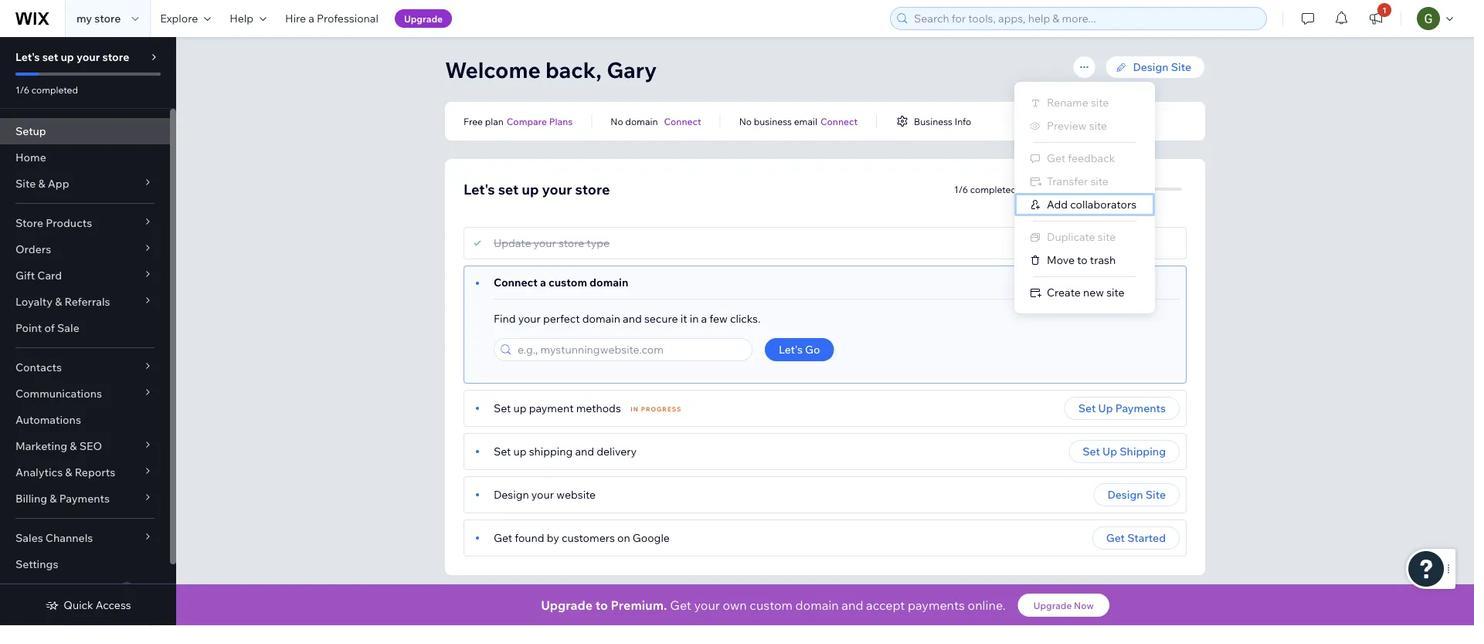Task type: describe. For each thing, give the bounding box(es) containing it.
get for get started
[[1107, 532, 1125, 545]]

& for billing
[[50, 492, 57, 506]]

get for get found by customers on google
[[494, 532, 512, 545]]

sales
[[15, 532, 43, 545]]

design site inside button
[[1108, 488, 1166, 502]]

payments for billing & payments
[[59, 492, 110, 506]]

info
[[955, 116, 972, 127]]

your inside the sidebar element
[[77, 50, 100, 64]]

1 horizontal spatial connect
[[664, 116, 702, 127]]

site inside popup button
[[15, 177, 36, 191]]

store products button
[[0, 210, 170, 236]]

1 horizontal spatial and
[[623, 312, 642, 326]]

my store
[[77, 12, 121, 25]]

site inside button
[[1146, 488, 1166, 502]]

site & app
[[15, 177, 69, 191]]

set for set up payments
[[1079, 402, 1096, 415]]

add
[[1047, 198, 1068, 211]]

plans
[[549, 116, 573, 127]]

design site button
[[1094, 484, 1180, 507]]

& for loyalty
[[55, 295, 62, 309]]

wix stands with ukraine show your support
[[712, 595, 941, 609]]

upgrade to premium. get your own custom domain and accept payments online.
[[541, 598, 1006, 614]]

premium.
[[611, 598, 667, 614]]

help button
[[220, 0, 276, 37]]

1 horizontal spatial set
[[498, 180, 519, 198]]

my
[[77, 12, 92, 25]]

compare
[[507, 116, 547, 127]]

get feedback button
[[1015, 147, 1156, 170]]

2 vertical spatial and
[[842, 598, 864, 614]]

sidebar element
[[0, 37, 176, 627]]

domain down gary
[[626, 116, 658, 127]]

1/6 completed inside the sidebar element
[[15, 84, 78, 95]]

get found by customers on google
[[494, 532, 670, 545]]

professional
[[317, 12, 379, 25]]

settings
[[15, 558, 58, 572]]

2 vertical spatial a
[[701, 312, 707, 326]]

go
[[805, 343, 820, 357]]

store left type
[[559, 236, 585, 250]]

1 horizontal spatial let's set up your store
[[464, 180, 610, 198]]

rename site button
[[1015, 91, 1156, 114]]

1 button
[[1359, 0, 1393, 37]]

accept
[[866, 598, 905, 614]]

orders
[[15, 243, 51, 256]]

2 horizontal spatial connect
[[821, 116, 858, 127]]

setup link
[[0, 118, 170, 145]]

upgrade button
[[395, 9, 452, 28]]

new
[[1084, 286, 1104, 299]]

to for upgrade
[[596, 598, 608, 614]]

get for get feedback
[[1047, 151, 1066, 165]]

connect link for no business email connect
[[821, 114, 858, 128]]

find
[[494, 312, 516, 326]]

gary
[[607, 56, 657, 83]]

your
[[874, 595, 896, 609]]

design inside button
[[1108, 488, 1144, 502]]

1 horizontal spatial 1/6
[[954, 184, 969, 195]]

few
[[710, 312, 728, 326]]

show
[[843, 595, 871, 609]]

1 horizontal spatial 1/6 completed
[[954, 184, 1017, 195]]

0 horizontal spatial and
[[575, 445, 594, 459]]

your up 'update your store type'
[[542, 180, 572, 198]]

trash
[[1090, 254, 1116, 267]]

found
[[515, 532, 545, 545]]

upgrade now
[[1034, 600, 1094, 612]]

hire a professional link
[[276, 0, 388, 37]]

e.g., mystunningwebsite.com field
[[513, 339, 747, 361]]

app
[[48, 177, 69, 191]]

business info button
[[896, 114, 972, 128]]

billing & payments
[[15, 492, 110, 506]]

a for custom
[[540, 276, 546, 289]]

compare plans link
[[507, 114, 573, 128]]

support
[[899, 595, 941, 609]]

let's set up your store inside the sidebar element
[[15, 50, 129, 64]]

point of sale link
[[0, 315, 170, 342]]

payments for set up payments
[[1116, 402, 1166, 415]]

completed inside the sidebar element
[[32, 84, 78, 95]]

0 vertical spatial custom
[[549, 276, 587, 289]]

free
[[464, 116, 483, 127]]

create new site
[[1047, 286, 1125, 299]]

let's go button
[[765, 339, 834, 362]]

up for payments
[[1099, 402, 1113, 415]]

update your store type
[[494, 236, 610, 250]]

show your support button
[[843, 595, 941, 609]]

1
[[1383, 5, 1387, 15]]

rename
[[1047, 96, 1089, 109]]

create
[[1047, 286, 1081, 299]]

upgrade for upgrade now
[[1034, 600, 1072, 612]]

set for set up shipping
[[1083, 445, 1100, 459]]

of
[[44, 322, 55, 335]]

contacts
[[15, 361, 62, 374]]

feedback
[[1068, 151, 1115, 165]]

set up shipping button
[[1069, 441, 1180, 464]]

by
[[547, 532, 559, 545]]

move
[[1047, 254, 1075, 267]]

business
[[914, 116, 953, 127]]

hire a professional
[[285, 12, 379, 25]]

duplicate site
[[1047, 230, 1116, 244]]

get started
[[1107, 532, 1166, 545]]

add collaborators button
[[1015, 193, 1156, 216]]

up inside the sidebar element
[[61, 50, 74, 64]]

transfer site button
[[1015, 170, 1156, 193]]

site for preview site
[[1090, 119, 1108, 133]]

menu containing rename site
[[1015, 91, 1156, 305]]

your left own
[[694, 598, 720, 614]]

preview site
[[1047, 119, 1108, 133]]

home link
[[0, 145, 170, 171]]

& for analytics
[[65, 466, 72, 480]]

perfect
[[543, 312, 580, 326]]

set up shipping
[[1083, 445, 1166, 459]]

up for shipping
[[1103, 445, 1118, 459]]

set up payments button
[[1065, 397, 1180, 420]]

sale
[[57, 322, 79, 335]]

design up found
[[494, 488, 529, 502]]

your left website
[[532, 488, 554, 502]]

update
[[494, 236, 531, 250]]

collaborators
[[1071, 198, 1137, 211]]

move to trash
[[1047, 254, 1116, 267]]

explore
[[160, 12, 198, 25]]

own
[[723, 598, 747, 614]]

communications button
[[0, 381, 170, 407]]

domain right 'perfect'
[[583, 312, 621, 326]]

reports
[[75, 466, 115, 480]]

now
[[1074, 600, 1094, 612]]

on
[[618, 532, 630, 545]]

& for marketing
[[70, 440, 77, 453]]

a for professional
[[309, 12, 314, 25]]



Task type: vqa. For each thing, say whether or not it's contained in the screenshot.
From
no



Task type: locate. For each thing, give the bounding box(es) containing it.
custom up 'perfect'
[[549, 276, 587, 289]]

site for rename site
[[1091, 96, 1109, 109]]

site for transfer site
[[1091, 175, 1109, 188]]

1 horizontal spatial no
[[739, 116, 752, 127]]

up
[[1099, 402, 1113, 415], [1103, 445, 1118, 459]]

no business email connect
[[739, 116, 858, 127]]

secure
[[644, 312, 678, 326]]

payments down analytics & reports dropdown button
[[59, 492, 110, 506]]

it
[[681, 312, 687, 326]]

site for duplicate site
[[1098, 230, 1116, 244]]

0 horizontal spatial 1/6
[[15, 84, 29, 95]]

no for no business email
[[739, 116, 752, 127]]

0 vertical spatial 1/6
[[15, 84, 29, 95]]

2 horizontal spatial site
[[1171, 60, 1192, 74]]

welcome
[[445, 56, 541, 83]]

payment
[[529, 402, 574, 415]]

Search for tools, apps, help & more... field
[[910, 8, 1262, 29]]

let's set up your store up 'update your store type'
[[464, 180, 610, 198]]

transfer site
[[1047, 175, 1109, 188]]

0 vertical spatial to
[[1078, 254, 1088, 267]]

1/6 completed down the info
[[954, 184, 1017, 195]]

up left payment
[[514, 402, 527, 415]]

domain up find your perfect domain and secure it in a few clicks.
[[590, 276, 629, 289]]

set up setup
[[42, 50, 58, 64]]

let's set up your store down my
[[15, 50, 129, 64]]

0 vertical spatial completed
[[32, 84, 78, 95]]

products
[[46, 216, 92, 230]]

no left business
[[739, 116, 752, 127]]

to inside button
[[1078, 254, 1088, 267]]

quick
[[64, 599, 93, 612]]

store down my store
[[102, 50, 129, 64]]

let's left go
[[779, 343, 803, 357]]

up left shipping
[[1103, 445, 1118, 459]]

2 horizontal spatial and
[[842, 598, 864, 614]]

0 horizontal spatial 1/6 completed
[[15, 84, 78, 95]]

let's
[[15, 50, 40, 64], [464, 180, 495, 198], [779, 343, 803, 357]]

started
[[1128, 532, 1166, 545]]

marketing & seo
[[15, 440, 102, 453]]

duplicate
[[1047, 230, 1096, 244]]

0 horizontal spatial set
[[42, 50, 58, 64]]

& inside loyalty & referrals dropdown button
[[55, 295, 62, 309]]

set inside set up payments button
[[1079, 402, 1096, 415]]

up up setup link
[[61, 50, 74, 64]]

let's inside the sidebar element
[[15, 50, 40, 64]]

set up update
[[498, 180, 519, 198]]

a down 'update your store type'
[[540, 276, 546, 289]]

up up set up shipping
[[1099, 402, 1113, 415]]

1 vertical spatial payments
[[59, 492, 110, 506]]

1 vertical spatial set
[[498, 180, 519, 198]]

& inside marketing & seo popup button
[[70, 440, 77, 453]]

1/6
[[15, 84, 29, 95], [954, 184, 969, 195]]

billing & payments button
[[0, 486, 170, 512]]

1/6 down the info
[[954, 184, 969, 195]]

upgrade for upgrade
[[404, 13, 443, 24]]

0 horizontal spatial site
[[15, 177, 36, 191]]

& inside analytics & reports dropdown button
[[65, 466, 72, 480]]

0 vertical spatial up
[[1099, 402, 1113, 415]]

&
[[38, 177, 45, 191], [55, 295, 62, 309], [70, 440, 77, 453], [65, 466, 72, 480], [50, 492, 57, 506]]

0 vertical spatial site
[[1171, 60, 1192, 74]]

gift
[[15, 269, 35, 282]]

upgrade left now
[[1034, 600, 1072, 612]]

2 connect link from the left
[[821, 114, 858, 128]]

no down gary
[[611, 116, 623, 127]]

store inside the sidebar element
[[102, 50, 129, 64]]

0 vertical spatial design site
[[1133, 60, 1192, 74]]

1 vertical spatial let's set up your store
[[464, 180, 610, 198]]

1 vertical spatial and
[[575, 445, 594, 459]]

site
[[1171, 60, 1192, 74], [15, 177, 36, 191], [1146, 488, 1166, 502]]

clicks.
[[730, 312, 761, 326]]

0 vertical spatial payments
[[1116, 402, 1166, 415]]

1 vertical spatial to
[[596, 598, 608, 614]]

1 horizontal spatial a
[[540, 276, 546, 289]]

no
[[611, 116, 623, 127], [739, 116, 752, 127]]

1 no from the left
[[611, 116, 623, 127]]

business
[[754, 116, 792, 127]]

no for no domain
[[611, 116, 623, 127]]

0 horizontal spatial let's
[[15, 50, 40, 64]]

completed
[[32, 84, 78, 95], [971, 184, 1017, 195]]

set for set up payment methods
[[494, 402, 511, 415]]

0 horizontal spatial custom
[[549, 276, 587, 289]]

1/6 inside the sidebar element
[[15, 84, 29, 95]]

connect link for no domain connect
[[664, 114, 702, 128]]

design
[[1133, 60, 1169, 74], [494, 488, 529, 502], [1108, 488, 1144, 502]]

and left the secure
[[623, 312, 642, 326]]

site up 'trash' on the top right of page
[[1098, 230, 1116, 244]]

menu
[[1015, 91, 1156, 305]]

marketing
[[15, 440, 67, 453]]

custom
[[549, 276, 587, 289], [750, 598, 793, 614]]

completed left transfer
[[971, 184, 1017, 195]]

1 horizontal spatial site
[[1146, 488, 1166, 502]]

0 vertical spatial let's
[[15, 50, 40, 64]]

0 horizontal spatial let's set up your store
[[15, 50, 129, 64]]

1 horizontal spatial custom
[[750, 598, 793, 614]]

1 horizontal spatial completed
[[971, 184, 1017, 195]]

1 vertical spatial site
[[15, 177, 36, 191]]

set up shipping and delivery
[[494, 445, 637, 459]]

1 vertical spatial let's
[[464, 180, 495, 198]]

1 vertical spatial up
[[1103, 445, 1118, 459]]

and
[[623, 312, 642, 326], [575, 445, 594, 459], [842, 598, 864, 614]]

shipping
[[1120, 445, 1166, 459]]

site inside button
[[1091, 96, 1109, 109]]

0 horizontal spatial upgrade
[[404, 13, 443, 24]]

1 vertical spatial completed
[[971, 184, 1017, 195]]

1 horizontal spatial let's
[[464, 180, 495, 198]]

0 horizontal spatial connect link
[[664, 114, 702, 128]]

analytics & reports button
[[0, 460, 170, 486]]

let's up setup
[[15, 50, 40, 64]]

rename site
[[1047, 96, 1109, 109]]

let's inside button
[[779, 343, 803, 357]]

create new site button
[[1015, 281, 1156, 305]]

domain
[[626, 116, 658, 127], [590, 276, 629, 289], [583, 312, 621, 326], [796, 598, 839, 614]]

site down rename site button
[[1090, 119, 1108, 133]]

payments inside button
[[1116, 402, 1166, 415]]

upgrade down by
[[541, 598, 593, 614]]

point of sale
[[15, 322, 79, 335]]

set inside set up shipping button
[[1083, 445, 1100, 459]]

1/6 up setup
[[15, 84, 29, 95]]

free plan compare plans
[[464, 116, 573, 127]]

domain right with
[[796, 598, 839, 614]]

upgrade
[[404, 13, 443, 24], [541, 598, 593, 614], [1034, 600, 1072, 612]]

set up payments
[[1079, 402, 1166, 415]]

0 vertical spatial 1/6 completed
[[15, 84, 78, 95]]

2 horizontal spatial upgrade
[[1034, 600, 1072, 612]]

0 vertical spatial let's set up your store
[[15, 50, 129, 64]]

get started button
[[1093, 527, 1180, 550]]

set for set up shipping and delivery
[[494, 445, 511, 459]]

wix
[[712, 595, 732, 609]]

set up payment methods
[[494, 402, 621, 415]]

to left premium.
[[596, 598, 608, 614]]

1 horizontal spatial to
[[1078, 254, 1088, 267]]

& inside billing & payments dropdown button
[[50, 492, 57, 506]]

settings link
[[0, 552, 170, 578]]

set
[[42, 50, 58, 64], [498, 180, 519, 198]]

to for move
[[1078, 254, 1088, 267]]

loyalty
[[15, 295, 53, 309]]

get inside button
[[1107, 532, 1125, 545]]

customers
[[562, 532, 615, 545]]

card
[[37, 269, 62, 282]]

store up type
[[575, 180, 610, 198]]

site up collaborators
[[1091, 175, 1109, 188]]

design down set up shipping button
[[1108, 488, 1144, 502]]

site inside "button"
[[1098, 230, 1116, 244]]

1 connect link from the left
[[664, 114, 702, 128]]

quick access
[[64, 599, 131, 612]]

& left seo
[[70, 440, 77, 453]]

loyalty & referrals
[[15, 295, 110, 309]]

design inside "link"
[[1133, 60, 1169, 74]]

custom right own
[[750, 598, 793, 614]]

get left started
[[1107, 532, 1125, 545]]

& inside site & app popup button
[[38, 177, 45, 191]]

billing
[[15, 492, 47, 506]]

store right my
[[94, 12, 121, 25]]

upgrade right professional
[[404, 13, 443, 24]]

a right in on the left
[[701, 312, 707, 326]]

no domain connect
[[611, 116, 702, 127]]

and left the delivery
[[575, 445, 594, 459]]

preview site button
[[1015, 114, 1156, 138]]

in
[[631, 406, 639, 413]]

get left wix
[[670, 598, 692, 614]]

0 vertical spatial set
[[42, 50, 58, 64]]

up left shipping
[[514, 445, 527, 459]]

hire
[[285, 12, 306, 25]]

site right new
[[1107, 286, 1125, 299]]

in
[[690, 312, 699, 326]]

your right find
[[518, 312, 541, 326]]

1 horizontal spatial connect link
[[821, 114, 858, 128]]

& for site
[[38, 177, 45, 191]]

design up rename site button
[[1133, 60, 1169, 74]]

design site link
[[1106, 56, 1206, 79]]

welcome back, gary
[[445, 56, 657, 83]]

access
[[96, 599, 131, 612]]

contacts button
[[0, 355, 170, 381]]

a right hire
[[309, 12, 314, 25]]

0 horizontal spatial completed
[[32, 84, 78, 95]]

set inside the sidebar element
[[42, 50, 58, 64]]

channels
[[45, 532, 93, 545]]

delivery
[[597, 445, 637, 459]]

0 vertical spatial and
[[623, 312, 642, 326]]

& right loyalty
[[55, 295, 62, 309]]

0 horizontal spatial payments
[[59, 492, 110, 506]]

upgrade for upgrade to premium. get your own custom domain and accept payments online.
[[541, 598, 593, 614]]

& left app
[[38, 177, 45, 191]]

store
[[15, 216, 43, 230]]

& left reports
[[65, 466, 72, 480]]

design your website
[[494, 488, 596, 502]]

connect link
[[664, 114, 702, 128], [821, 114, 858, 128]]

payments up shipping
[[1116, 402, 1166, 415]]

and left your
[[842, 598, 864, 614]]

site inside "link"
[[1171, 60, 1192, 74]]

your down my
[[77, 50, 100, 64]]

your right update
[[534, 236, 556, 250]]

1/6 completed up setup
[[15, 84, 78, 95]]

get
[[1047, 151, 1066, 165], [494, 532, 512, 545], [1107, 532, 1125, 545], [670, 598, 692, 614]]

with
[[771, 595, 794, 609]]

quick access button
[[45, 599, 131, 613]]

preview
[[1047, 119, 1087, 133]]

loyalty & referrals button
[[0, 289, 170, 315]]

1 horizontal spatial upgrade
[[541, 598, 593, 614]]

1/6 completed
[[15, 84, 78, 95], [954, 184, 1017, 195]]

0 horizontal spatial to
[[596, 598, 608, 614]]

0 horizontal spatial connect
[[494, 276, 538, 289]]

2 vertical spatial let's
[[779, 343, 803, 357]]

completed up setup
[[32, 84, 78, 95]]

point
[[15, 322, 42, 335]]

0 horizontal spatial a
[[309, 12, 314, 25]]

site up the 'preview site' button
[[1091, 96, 1109, 109]]

1 vertical spatial 1/6 completed
[[954, 184, 1017, 195]]

sales channels button
[[0, 526, 170, 552]]

get up transfer
[[1047, 151, 1066, 165]]

1 vertical spatial a
[[540, 276, 546, 289]]

store products
[[15, 216, 92, 230]]

1 vertical spatial 1/6
[[954, 184, 969, 195]]

let's up update
[[464, 180, 495, 198]]

0 vertical spatial a
[[309, 12, 314, 25]]

1 horizontal spatial payments
[[1116, 402, 1166, 415]]

back,
[[546, 56, 602, 83]]

& right the billing
[[50, 492, 57, 506]]

design site inside "link"
[[1133, 60, 1192, 74]]

gift card
[[15, 269, 62, 282]]

get left found
[[494, 532, 512, 545]]

2 no from the left
[[739, 116, 752, 127]]

2 vertical spatial site
[[1146, 488, 1166, 502]]

0 horizontal spatial no
[[611, 116, 623, 127]]

2 horizontal spatial a
[[701, 312, 707, 326]]

to left 'trash' on the top right of page
[[1078, 254, 1088, 267]]

connect a custom domain
[[494, 276, 629, 289]]

find your perfect domain and secure it in a few clicks.
[[494, 312, 761, 326]]

shipping
[[529, 445, 573, 459]]

get inside button
[[1047, 151, 1066, 165]]

up up update
[[522, 180, 539, 198]]

analytics & reports
[[15, 466, 115, 480]]

payments inside dropdown button
[[59, 492, 110, 506]]

orders button
[[0, 236, 170, 263]]

1 vertical spatial custom
[[750, 598, 793, 614]]

1 vertical spatial design site
[[1108, 488, 1166, 502]]

2 horizontal spatial let's
[[779, 343, 803, 357]]

progress
[[641, 406, 682, 413]]



